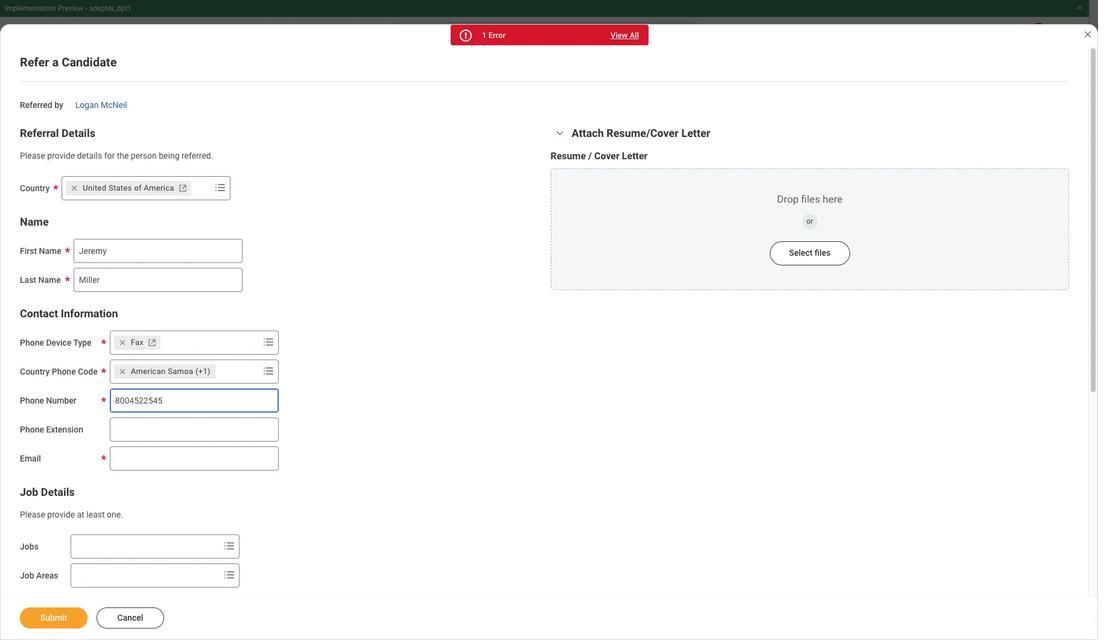 Task type: locate. For each thing, give the bounding box(es) containing it.
referral up social
[[236, 338, 262, 347]]

number
[[46, 396, 76, 405]]

1 horizontal spatial x small image
[[116, 336, 128, 349]]

0 total points
[[843, 138, 881, 178]]

being
[[159, 151, 180, 160]]

0 vertical spatial x small image
[[68, 182, 80, 194]]

cell for referral application
[[640, 410, 1053, 440]]

referral details button
[[20, 127, 95, 139]]

effective
[[230, 285, 263, 295]]

country phone code
[[20, 367, 98, 376]]

phone left device
[[20, 338, 44, 347]]

referral inside "referral stage name" popup button
[[236, 338, 262, 347]]

0 vertical spatial prompts image
[[261, 335, 276, 349]]

2 country from the top
[[20, 367, 50, 376]]

job
[[66, 180, 83, 191], [266, 450, 278, 458], [20, 486, 38, 498], [20, 571, 34, 581]]

0
[[855, 138, 869, 167]]

referrals
[[726, 169, 755, 178], [66, 238, 106, 249], [242, 240, 274, 249]]

search image
[[22, 150, 36, 164]]

alerts
[[85, 180, 111, 191]]

last
[[20, 275, 36, 285]]

resume / cover letter
[[551, 150, 648, 162]]

jobs
[[51, 77, 77, 92], [85, 151, 107, 162], [20, 542, 39, 552]]

attach resume/cover letter
[[572, 127, 711, 139]]

0 vertical spatial jobs
[[51, 77, 77, 92]]

implementation preview -   adeptai_dpt1
[[5, 4, 131, 13]]

country up document star icon
[[20, 183, 50, 193]]

select
[[789, 248, 813, 258]]

0 vertical spatial letter
[[682, 127, 711, 139]]

referrals down 3
[[726, 169, 755, 178]]

country up "phone number"
[[20, 367, 50, 376]]

1 vertical spatial prompts image
[[261, 364, 276, 378]]

1 horizontal spatial prompts image
[[261, 335, 276, 349]]

1 inside 1 rank
[[988, 138, 1001, 167]]

provide inside referral details group
[[47, 151, 75, 160]]

preview
[[58, 4, 83, 13]]

Last Name text field
[[73, 268, 242, 292]]

american samoa (+1), press delete to clear value. option
[[114, 364, 215, 379]]

cell for social media referral
[[640, 351, 1053, 381]]

referral right direct
[[256, 391, 281, 399]]

1 error
[[482, 31, 506, 40]]

fax, press delete to clear value, ctrl + enter opens in new window. option
[[114, 335, 161, 350]]

browse jobs
[[51, 151, 107, 162]]

referral up search image
[[20, 127, 59, 139]]

job details button
[[20, 486, 75, 498]]

details up please provide at least one.
[[41, 486, 75, 498]]

0 vertical spatial 1
[[482, 31, 487, 40]]

contact information button
[[20, 307, 118, 320]]

media
[[257, 361, 277, 370]]

phone for phone device type
[[20, 338, 44, 347]]

1 provide from the top
[[47, 151, 75, 160]]

1 horizontal spatial jobs
[[51, 77, 77, 92]]

1 vertical spatial x small image
[[116, 336, 128, 349]]

one.
[[107, 510, 123, 519]]

letter down "attach resume/cover letter" button on the top of the page
[[622, 150, 648, 162]]

my right notifications large icon
[[51, 180, 64, 191]]

1 up rank
[[988, 138, 1001, 167]]

error
[[489, 31, 506, 40]]

first
[[20, 246, 37, 256]]

my for notifications large icon
[[51, 180, 64, 191]]

2 provide from the top
[[47, 510, 75, 519]]

0 vertical spatial prompts image
[[213, 180, 228, 195]]

referral details group
[[20, 126, 539, 161]]

the
[[117, 151, 129, 160]]

jobs for jobs hub
[[51, 77, 77, 92]]

refer
[[20, 55, 49, 69]]

mcneil
[[101, 100, 127, 110]]

referral
[[20, 127, 59, 139], [236, 338, 262, 347], [279, 361, 304, 370], [256, 391, 281, 399], [235, 420, 260, 429]]

1 vertical spatial letter
[[622, 150, 648, 162]]

social
[[235, 361, 255, 370]]

my tasks element
[[1015, 23, 1048, 49]]

my
[[51, 180, 64, 191], [51, 238, 64, 249], [230, 240, 241, 249]]

Phone Number text field
[[110, 388, 279, 413]]

1 horizontal spatial 1
[[988, 138, 1001, 167]]

spotlight job row
[[230, 440, 1053, 469]]

1 horizontal spatial my referrals
[[230, 240, 274, 249]]

tab
[[366, 232, 430, 261]]

referrals up effective date
[[242, 240, 274, 249]]

referral stage name button
[[231, 327, 640, 350]]

letter left 3
[[682, 127, 711, 139]]

contact
[[20, 307, 58, 320]]

x small image
[[68, 182, 80, 194], [116, 336, 128, 349]]

please
[[20, 151, 45, 160], [20, 510, 45, 519]]

fax element
[[131, 337, 144, 348]]

name up my referrals image
[[20, 215, 49, 228]]

referral up spotlight
[[235, 420, 260, 429]]

1 please from the top
[[20, 151, 45, 160]]

0 horizontal spatial my referrals
[[51, 238, 106, 249]]

prompts image
[[213, 180, 228, 195], [261, 364, 276, 378], [222, 539, 236, 554]]

logan mcneil
[[75, 100, 127, 110]]

provide left at
[[47, 510, 75, 519]]

x small image inside fax, press delete to clear value, ctrl + enter opens in new window. option
[[116, 336, 128, 349]]

close environment banner image
[[1076, 4, 1083, 11]]

2 vertical spatial jobs
[[20, 542, 39, 552]]

country
[[20, 183, 50, 193], [20, 367, 50, 376]]

referral inside referral details group
[[20, 127, 59, 139]]

country inside contact information 'group'
[[20, 367, 50, 376]]

1 left error
[[482, 31, 487, 40]]

extension
[[46, 425, 83, 434]]

x small image for phone device type
[[116, 336, 128, 349]]

my referrals inside navigation pane region
[[51, 238, 106, 249]]

1 vertical spatial 1
[[988, 138, 1001, 167]]

please inside referral details group
[[20, 151, 45, 160]]

details inside group
[[62, 127, 95, 139]]

candidate
[[62, 55, 117, 69]]

referrals right first name
[[66, 238, 106, 249]]

my referrals inside tab list
[[230, 240, 274, 249]]

cell
[[640, 351, 1053, 381], [640, 381, 1053, 410], [640, 410, 1053, 440], [640, 440, 1053, 469], [230, 469, 640, 499], [640, 469, 1053, 499]]

attach resume/cover letter button
[[572, 127, 711, 139]]

application
[[262, 420, 299, 429]]

3
[[723, 138, 737, 167]]

referrals inside navigation pane region
[[66, 238, 106, 249]]

implementation preview -   adeptai_dpt1 banner
[[0, 0, 1089, 56]]

ext link image
[[146, 336, 158, 349]]

1 vertical spatial details
[[41, 486, 75, 498]]

job left united
[[66, 180, 83, 191]]

of
[[134, 183, 142, 192]]

referral for referral application
[[235, 420, 260, 429]]

name right first at the left of the page
[[39, 246, 61, 256]]

name right 'stage'
[[284, 338, 303, 347]]

phone
[[20, 338, 44, 347], [52, 367, 76, 376], [20, 396, 44, 405], [20, 425, 44, 434]]

rank
[[987, 169, 1003, 178]]

name
[[20, 215, 49, 228], [39, 246, 61, 256], [38, 275, 61, 285], [284, 338, 303, 347]]

logan mcneil link
[[75, 98, 127, 110]]

column header
[[640, 327, 1053, 351]]

my for my referrals image
[[51, 238, 64, 249]]

referral inside social media referral row
[[279, 361, 304, 370]]

please for referral
[[20, 151, 45, 160]]

row
[[230, 469, 1053, 499]]

samoa
[[168, 367, 193, 376]]

2 horizontal spatial jobs
[[85, 151, 107, 162]]

my referrals up effective date
[[230, 240, 274, 249]]

resume/cover
[[607, 127, 679, 139]]

my up effective
[[230, 240, 241, 249]]

please down heatmap icon
[[20, 151, 45, 160]]

job down 'email'
[[20, 486, 38, 498]]

2 please from the top
[[20, 510, 45, 519]]

date
[[265, 285, 283, 295]]

2 vertical spatial prompts image
[[222, 539, 236, 554]]

details for referral details
[[62, 127, 95, 139]]

1 country from the top
[[20, 183, 50, 193]]

details up browse jobs
[[62, 127, 95, 139]]

0 horizontal spatial referrals
[[66, 238, 106, 249]]

prompts image for jobs
[[222, 539, 236, 554]]

phone extension
[[20, 425, 83, 434]]

main content containing 3
[[0, 56, 1099, 640]]

phone for phone number
[[20, 396, 44, 405]]

prompts image
[[261, 335, 276, 349], [222, 568, 236, 583]]

type
[[73, 338, 92, 347]]

refer a candidate
[[20, 55, 117, 69]]

phone up 'email'
[[20, 425, 44, 434]]

please down job details
[[20, 510, 45, 519]]

jobs inside refer a candidate "dialog"
[[20, 542, 39, 552]]

my referrals right my referrals image
[[51, 238, 106, 249]]

1 for 1 rank
[[988, 138, 1001, 167]]

my referrals
[[51, 238, 106, 249], [230, 240, 274, 249]]

my right my referrals image
[[51, 238, 64, 249]]

Email text field
[[110, 446, 279, 470]]

name group
[[20, 215, 539, 292]]

person
[[131, 151, 157, 160]]

select files
[[789, 248, 831, 258]]

0 vertical spatial details
[[62, 127, 95, 139]]

0 horizontal spatial prompts image
[[222, 568, 236, 583]]

1
[[482, 31, 487, 40], [988, 138, 1001, 167]]

0 horizontal spatial jobs
[[20, 542, 39, 552]]

navigation pane region
[[0, 56, 193, 640]]

social media referral
[[235, 361, 304, 370]]

0 vertical spatial country
[[20, 183, 50, 193]]

select files button
[[770, 241, 850, 265]]

0 horizontal spatial 1
[[482, 31, 487, 40]]

provide inside job details 'group'
[[47, 510, 75, 519]]

x small image left united
[[68, 182, 80, 194]]

please for job
[[20, 510, 45, 519]]

1 vertical spatial provide
[[47, 510, 75, 519]]

0 vertical spatial please
[[20, 151, 45, 160]]

stage
[[263, 338, 282, 347]]

1 horizontal spatial referrals
[[242, 240, 274, 249]]

main content
[[0, 56, 1099, 640]]

browse jobs link
[[10, 142, 183, 171]]

my referrals link
[[10, 229, 183, 258]]

adeptai_dpt1
[[89, 4, 131, 13]]

1 vertical spatial country
[[20, 367, 50, 376]]

referral inside referral application row
[[235, 420, 260, 429]]

referrals inside tab list
[[242, 240, 274, 249]]

1 vertical spatial jobs
[[85, 151, 107, 162]]

0 horizontal spatial letter
[[622, 150, 648, 162]]

job areas
[[20, 571, 58, 581]]

provide
[[47, 151, 75, 160], [47, 510, 75, 519]]

jobs hub element
[[51, 76, 149, 93]]

1 vertical spatial please
[[20, 510, 45, 519]]

Job Areas field
[[71, 565, 219, 587]]

phone left number on the bottom left of the page
[[20, 396, 44, 405]]

name inside "referral stage name" popup button
[[284, 338, 303, 347]]

details inside 'group'
[[41, 486, 75, 498]]

direct
[[235, 391, 254, 399]]

submit
[[40, 613, 67, 623]]

implementation
[[5, 4, 56, 13]]

job right spotlight
[[266, 450, 278, 458]]

1 vertical spatial prompts image
[[222, 568, 236, 583]]

0 vertical spatial provide
[[47, 151, 75, 160]]

job inside my job alerts link
[[66, 180, 83, 191]]

1 inside refer a candidate "dialog"
[[482, 31, 487, 40]]

refer a candidate dialog
[[0, 24, 1099, 640]]

jobs hub
[[51, 77, 102, 92]]

referral right media on the bottom left
[[279, 361, 304, 370]]

provide down referral details button
[[47, 151, 75, 160]]

x small image left fax element
[[116, 336, 128, 349]]

0 horizontal spatial x small image
[[68, 182, 80, 194]]

please inside job details 'group'
[[20, 510, 45, 519]]

referral stage name row
[[230, 327, 1053, 351]]

device
[[46, 338, 71, 347]]

/
[[588, 150, 592, 162]]

2 horizontal spatial referrals
[[726, 169, 755, 178]]

united states of america element
[[83, 183, 174, 193]]



Task type: vqa. For each thing, say whether or not it's contained in the screenshot.
the topmost Please
yes



Task type: describe. For each thing, give the bounding box(es) containing it.
last name
[[20, 275, 61, 285]]

prompts image for country
[[213, 180, 228, 195]]

states
[[109, 183, 132, 192]]

a
[[52, 55, 59, 69]]

country for country
[[20, 183, 50, 193]]

points
[[861, 169, 881, 178]]

logan
[[75, 100, 99, 110]]

referred by
[[20, 100, 63, 110]]

phone number
[[20, 396, 76, 405]]

heatmap image
[[22, 121, 36, 135]]

my referrals tab list
[[218, 232, 1074, 261]]

cancel button
[[97, 608, 164, 629]]

provide for referral
[[47, 151, 75, 160]]

referred
[[20, 100, 52, 110]]

provide for job
[[47, 510, 75, 519]]

referred.
[[182, 151, 213, 160]]

cell for direct referral
[[640, 381, 1053, 410]]

referral application
[[235, 420, 299, 429]]

phone left code
[[52, 367, 76, 376]]

email
[[20, 454, 41, 463]]

first name
[[20, 246, 61, 256]]

by
[[54, 100, 63, 110]]

cover
[[595, 150, 620, 162]]

First Name text field
[[73, 239, 242, 263]]

hub
[[80, 77, 102, 92]]

fax
[[131, 338, 144, 347]]

job details
[[20, 486, 75, 498]]

for
[[104, 151, 115, 160]]

x small image
[[116, 365, 128, 378]]

united states of america
[[83, 183, 174, 192]]

areas
[[36, 571, 58, 581]]

prompts image for country phone code
[[261, 364, 276, 378]]

x small image for country
[[68, 182, 80, 194]]

3 active referrals
[[704, 138, 755, 178]]

referral details
[[20, 127, 95, 139]]

please provide details for the person being referred.
[[20, 151, 213, 160]]

american samoa (+1) element
[[131, 366, 211, 377]]

spotlight job
[[235, 450, 278, 458]]

letter inside region
[[622, 150, 648, 162]]

my inside tab list
[[230, 240, 241, 249]]

job inside job details 'group'
[[20, 486, 38, 498]]

1 rank
[[987, 138, 1003, 178]]

details for job details
[[41, 486, 75, 498]]

cell for spotlight job
[[640, 440, 1053, 469]]

my job alerts
[[51, 180, 111, 191]]

view all
[[611, 31, 639, 40]]

overview link
[[10, 113, 183, 142]]

resume
[[551, 150, 586, 162]]

files
[[815, 248, 831, 258]]

social media referral row
[[230, 351, 1053, 381]]

active
[[704, 169, 724, 178]]

at
[[77, 510, 84, 519]]

referral application row
[[230, 410, 1053, 440]]

or
[[807, 217, 813, 226]]

column header inside main content
[[640, 327, 1053, 351]]

document star image
[[22, 208, 36, 222]]

details
[[77, 151, 102, 160]]

close refer a candidate image
[[1083, 30, 1093, 39]]

Jobs field
[[71, 536, 219, 558]]

direct referral
[[235, 391, 281, 399]]

1 for 1 error
[[482, 31, 487, 40]]

prompts image for job areas
[[222, 568, 236, 583]]

my job alerts link
[[10, 171, 183, 200]]

name right last
[[38, 275, 61, 285]]

notifications large image
[[22, 179, 36, 193]]

1 horizontal spatial letter
[[682, 127, 711, 139]]

information
[[61, 307, 118, 320]]

contact information group
[[20, 306, 539, 470]]

american
[[131, 367, 166, 376]]

spotlight
[[235, 450, 264, 458]]

jobs for jobs
[[20, 542, 39, 552]]

resume / cover letter region
[[551, 150, 1070, 290]]

(+1)
[[196, 367, 211, 376]]

cancel
[[117, 613, 143, 623]]

job left "areas"
[[20, 571, 34, 581]]

name button
[[20, 215, 49, 228]]

country for country phone code
[[20, 367, 50, 376]]

prompts image for phone device type
[[261, 335, 276, 349]]

referral stage name
[[236, 338, 303, 347]]

referral inside direct referral row
[[256, 391, 281, 399]]

transformation import image
[[159, 77, 173, 92]]

Phone Extension text field
[[110, 417, 279, 442]]

effective date
[[230, 285, 283, 295]]

direct referral row
[[230, 381, 1053, 410]]

my referrals image
[[22, 237, 36, 251]]

attach resume/cover letter group
[[551, 126, 1070, 290]]

ext link image
[[177, 182, 189, 194]]

code
[[78, 367, 98, 376]]

profile logan mcneil element
[[1048, 23, 1082, 49]]

american samoa (+1)
[[131, 367, 211, 376]]

referral for referral stage name
[[236, 338, 262, 347]]

all
[[630, 31, 639, 40]]

please provide at least one.
[[20, 510, 123, 519]]

browse
[[51, 151, 83, 162]]

referrals inside 3 active referrals
[[726, 169, 755, 178]]

notifications element
[[981, 23, 1015, 49]]

submit button
[[20, 608, 88, 629]]

attach
[[572, 127, 604, 139]]

job inside spotlight job row
[[266, 450, 278, 458]]

chevron down image
[[553, 129, 567, 137]]

phone device type
[[20, 338, 92, 347]]

referral for referral details
[[20, 127, 59, 139]]

exclamation image
[[461, 31, 470, 40]]

job details group
[[20, 485, 539, 520]]

-
[[85, 4, 88, 13]]

united states of america, press delete to clear value, ctrl + enter opens in new window. option
[[66, 181, 191, 195]]

phone for phone extension
[[20, 425, 44, 434]]



